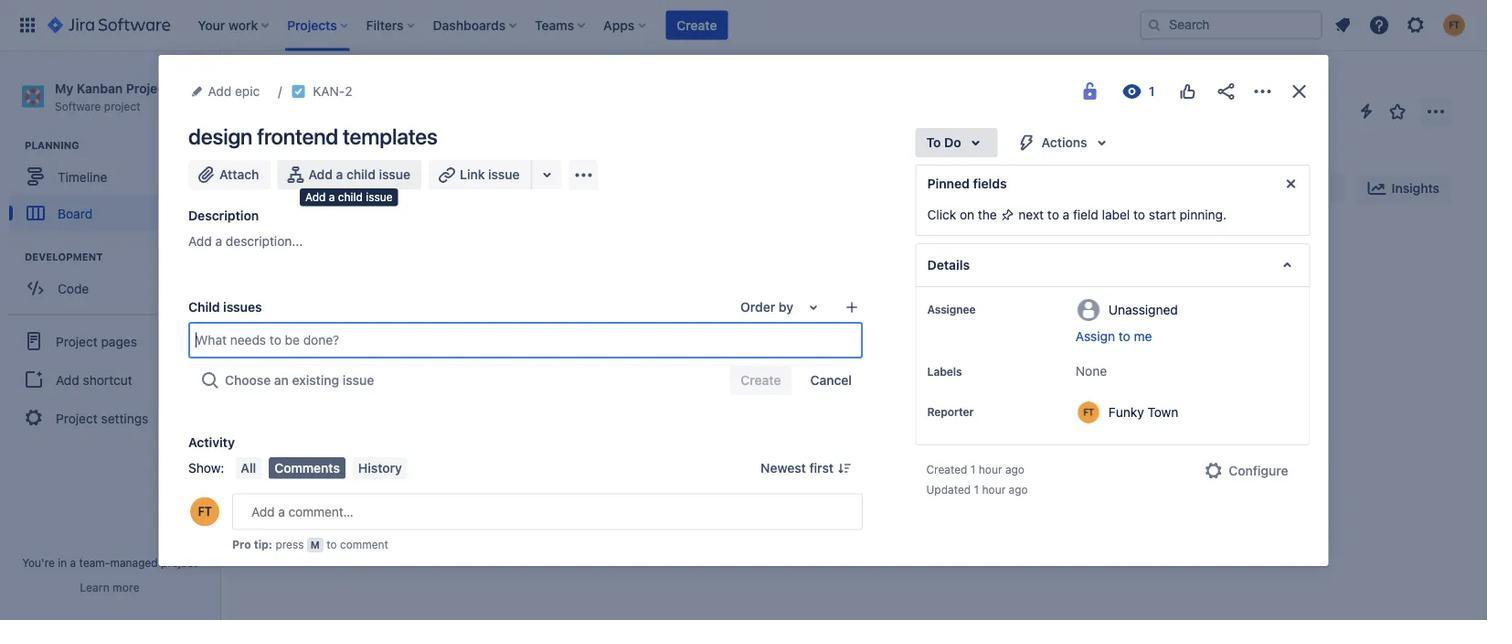 Task type: locate. For each thing, give the bounding box(es) containing it.
0 horizontal spatial create
[[290, 456, 330, 472]]

press
[[275, 538, 304, 551]]

issue
[[379, 167, 410, 182], [488, 167, 519, 182], [366, 191, 393, 203], [342, 373, 374, 388], [334, 456, 365, 472]]

menu bar
[[231, 457, 411, 479]]

reporter
[[928, 405, 974, 418]]

menu bar containing all
[[231, 457, 411, 479]]

my left 2
[[326, 76, 344, 91]]

project
[[104, 99, 140, 112], [161, 556, 197, 569]]

add a child issue inside button
[[308, 167, 410, 182]]

assign to me
[[1076, 329, 1153, 344]]

labels pin to top. only you can see pinned fields. image
[[966, 364, 981, 379]]

create issue
[[290, 456, 365, 472]]

comment
[[340, 538, 388, 551]]

frontend
[[257, 123, 338, 149], [315, 379, 365, 394]]

2
[[345, 84, 353, 99]]

to down description...
[[270, 251, 285, 264]]

child down add a child issue button
[[338, 191, 363, 203]]

jira software image
[[48, 14, 170, 36], [48, 14, 170, 36]]

kan-
[[313, 84, 345, 99], [294, 333, 323, 345]]

my inside my kanban project software project
[[55, 80, 73, 96]]

to inside button
[[1119, 329, 1131, 344]]

link web pages and more image
[[536, 164, 558, 186]]

0 vertical spatial do
[[945, 135, 962, 150]]

0 vertical spatial child
[[346, 167, 375, 182]]

me
[[1134, 329, 1153, 344]]

activity
[[188, 435, 234, 450]]

unassigned
[[1109, 302, 1179, 317]]

design frontend templates dialog
[[159, 55, 1329, 589]]

0 horizontal spatial kanban
[[77, 80, 123, 96]]

add a description...
[[188, 234, 303, 249]]

add
[[208, 84, 232, 99], [308, 167, 332, 182], [305, 191, 326, 203], [188, 234, 212, 249], [56, 372, 79, 387]]

0 vertical spatial templates
[[343, 123, 437, 149]]

0 horizontal spatial my
[[55, 80, 73, 96]]

learn more
[[80, 581, 140, 594]]

ago right updated
[[1009, 483, 1028, 496]]

newest first
[[761, 460, 834, 476]]

a right the in
[[70, 556, 76, 569]]

kan- right task image
[[294, 333, 323, 345]]

learn
[[80, 581, 110, 594]]

planning group
[[9, 138, 219, 237]]

tip:
[[253, 538, 272, 551]]

to
[[927, 135, 942, 150], [270, 251, 285, 264]]

share image
[[1216, 80, 1238, 102]]

1 vertical spatial child
[[338, 191, 363, 203]]

all
[[240, 460, 256, 476]]

a left field
[[1063, 207, 1070, 222]]

assign
[[1076, 329, 1116, 344]]

to do up pinned
[[927, 135, 962, 150]]

create
[[677, 17, 717, 32], [290, 456, 330, 472]]

templates
[[343, 123, 437, 149], [368, 379, 427, 394]]

planning
[[25, 140, 79, 152]]

hour
[[979, 463, 1003, 476], [983, 483, 1006, 496]]

0 vertical spatial add a child issue
[[308, 167, 410, 182]]

automations menu button icon image
[[1356, 100, 1378, 122]]

0 vertical spatial to
[[927, 135, 942, 150]]

order
[[740, 300, 775, 315]]

all button
[[235, 457, 261, 479]]

assignee pin to top. only you can see pinned fields. image
[[980, 302, 994, 316]]

1 horizontal spatial to do
[[927, 135, 962, 150]]

you're
[[22, 556, 55, 569]]

project right software
[[104, 99, 140, 112]]

ago
[[1006, 463, 1025, 476], [1009, 483, 1028, 496]]

0 vertical spatial frontend
[[257, 123, 338, 149]]

1 right created
[[971, 463, 976, 476]]

group containing project pages
[[7, 314, 212, 444]]

add a child issue down add a child issue button
[[305, 191, 393, 203]]

description
[[188, 208, 259, 223]]

add a child issue button
[[277, 160, 421, 189]]

add a child issue up add a child issue tooltip
[[308, 167, 410, 182]]

pro tip: press m to comment
[[232, 538, 388, 551]]

do up pinned
[[945, 135, 962, 150]]

a down add a child issue button
[[329, 191, 335, 203]]

kan-2
[[313, 84, 353, 99]]

my up software
[[55, 80, 73, 96]]

design
[[188, 123, 252, 149], [272, 379, 311, 394]]

development group
[[9, 250, 219, 312]]

1 vertical spatial design
[[272, 379, 311, 394]]

design frontend templates down kan-1 link
[[272, 379, 427, 394]]

create for create
[[677, 17, 717, 32]]

add left shortcut
[[56, 372, 79, 387]]

design right choose
[[272, 379, 311, 394]]

fields
[[974, 176, 1008, 191]]

choose an existing issue button
[[188, 366, 385, 395]]

to left me
[[1119, 329, 1131, 344]]

to do down description...
[[270, 251, 305, 264]]

show:
[[188, 460, 224, 476]]

kan-1 link
[[294, 331, 328, 347]]

0 horizontal spatial to do
[[270, 251, 305, 264]]

hour right created
[[979, 463, 1003, 476]]

0 vertical spatial hour
[[979, 463, 1003, 476]]

0 vertical spatial ago
[[1006, 463, 1025, 476]]

to do inside dropdown button
[[927, 135, 962, 150]]

child up add a child issue tooltip
[[346, 167, 375, 182]]

start
[[1149, 207, 1177, 222]]

add shortcut button
[[7, 361, 212, 398]]

create inside button
[[290, 456, 330, 472]]

add down add a child issue button
[[305, 191, 326, 203]]

templates up create issue button
[[368, 379, 427, 394]]

profile image of funky town image
[[190, 497, 219, 526]]

close image
[[1289, 80, 1311, 102]]

add up add a child issue tooltip
[[308, 167, 332, 182]]

ago right created
[[1006, 463, 1025, 476]]

0 vertical spatial 1
[[323, 333, 328, 345]]

1 vertical spatial do
[[288, 251, 305, 264]]

newest
[[761, 460, 806, 476]]

add a child issue
[[308, 167, 410, 182], [305, 191, 393, 203]]

0 vertical spatial kan-
[[313, 84, 345, 99]]

code link
[[9, 270, 210, 307]]

attach button
[[188, 160, 270, 189]]

to
[[1048, 207, 1060, 222], [1134, 207, 1146, 222], [1119, 329, 1131, 344], [326, 538, 337, 551]]

frontend down kan-1 link
[[315, 379, 365, 394]]

1 horizontal spatial project
[[161, 556, 197, 569]]

history button
[[352, 457, 407, 479]]

reporter pin to top. only you can see pinned fields. image
[[978, 404, 993, 419]]

kanban inside my kanban project software project
[[77, 80, 123, 96]]

1 for kan-
[[323, 333, 328, 345]]

to up pinned
[[927, 135, 942, 150]]

add inside popup button
[[208, 84, 232, 99]]

do down description...
[[288, 251, 305, 264]]

create for create issue
[[290, 456, 330, 472]]

1 for created
[[971, 463, 976, 476]]

kan- inside 'design frontend templates' "dialog"
[[313, 84, 345, 99]]

to right next
[[1048, 207, 1060, 222]]

newest first image
[[837, 461, 852, 476]]

create inside button
[[677, 17, 717, 32]]

kanban for my kanban project
[[348, 76, 392, 91]]

project up add shortcut
[[56, 334, 98, 349]]

1 horizontal spatial do
[[945, 135, 962, 150]]

link
[[460, 167, 485, 182]]

pages
[[101, 334, 137, 349]]

managed
[[110, 556, 158, 569]]

0 vertical spatial to do
[[927, 135, 962, 150]]

0 horizontal spatial to
[[270, 251, 285, 264]]

0 vertical spatial create
[[677, 17, 717, 32]]

issue inside button
[[488, 167, 519, 182]]

insights
[[1392, 181, 1440, 196]]

kan board
[[258, 112, 362, 137]]

Child issues field
[[190, 324, 861, 357]]

search image
[[1148, 18, 1162, 32]]

hour right updated
[[983, 483, 1006, 496]]

add left the epic
[[208, 84, 232, 99]]

0 horizontal spatial do
[[288, 251, 305, 264]]

project left add epic popup button
[[126, 80, 170, 96]]

Search this board text field
[[258, 172, 342, 205]]

0 horizontal spatial design
[[188, 123, 252, 149]]

0 vertical spatial design frontend templates
[[188, 123, 437, 149]]

1 horizontal spatial design
[[272, 379, 311, 394]]

1 vertical spatial project
[[161, 556, 197, 569]]

project right copy link to issue icon
[[396, 76, 437, 91]]

1 horizontal spatial kanban
[[348, 76, 392, 91]]

project inside my kanban project software project
[[126, 80, 170, 96]]

1 up existing
[[323, 333, 328, 345]]

0 vertical spatial project
[[104, 99, 140, 112]]

unassigned image
[[464, 328, 486, 350]]

primary element
[[11, 0, 1140, 51]]

click
[[928, 207, 957, 222]]

a up add a child issue tooltip
[[336, 167, 343, 182]]

cancel
[[810, 373, 852, 388]]

design up attach button
[[188, 123, 252, 149]]

create column image
[[1033, 240, 1055, 262]]

project inside my kanban project software project
[[104, 99, 140, 112]]

project right managed
[[161, 556, 197, 569]]

1 horizontal spatial my
[[326, 76, 344, 91]]

1 right updated
[[974, 483, 980, 496]]

issue inside tooltip
[[366, 191, 393, 203]]

settings
[[101, 410, 148, 426]]

group
[[7, 314, 212, 444]]

2 vertical spatial 1
[[974, 483, 980, 496]]

kan- left copy link to issue icon
[[313, 84, 345, 99]]

details element
[[916, 243, 1311, 287]]

shortcut
[[83, 372, 132, 387]]

1 horizontal spatial create
[[677, 17, 717, 32]]

0 vertical spatial design
[[188, 123, 252, 149]]

attach
[[219, 167, 259, 182]]

1 vertical spatial add a child issue
[[305, 191, 393, 203]]

link issue button
[[428, 160, 532, 189]]

kanban
[[348, 76, 392, 91], [77, 80, 123, 96]]

1 vertical spatial kan-
[[294, 333, 323, 345]]

1 vertical spatial create
[[290, 456, 330, 472]]

to right m
[[326, 538, 337, 551]]

1 vertical spatial 1
[[971, 463, 976, 476]]

frontend down task icon
[[257, 123, 338, 149]]

design frontend templates down task icon
[[188, 123, 437, 149]]

my
[[326, 76, 344, 91], [55, 80, 73, 96]]

Add a comment… field
[[232, 493, 863, 530]]

1 horizontal spatial to
[[927, 135, 942, 150]]

design frontend templates
[[188, 123, 437, 149], [272, 379, 427, 394]]

child inside button
[[346, 167, 375, 182]]

to do
[[927, 135, 962, 150], [270, 251, 305, 264]]

kan-2 link
[[313, 80, 353, 102]]

created 1 hour ago updated 1 hour ago
[[927, 463, 1028, 496]]

0 horizontal spatial project
[[104, 99, 140, 112]]

create child image
[[845, 300, 859, 315]]

assign to me button
[[1076, 327, 1292, 346]]

add inside tooltip
[[305, 191, 326, 203]]

to do element
[[270, 251, 305, 264]]

templates up funky town image
[[343, 123, 437, 149]]



Task type: vqa. For each thing, say whether or not it's contained in the screenshot.
Your
no



Task type: describe. For each thing, give the bounding box(es) containing it.
timeline link
[[9, 158, 210, 195]]

star kan board image
[[1387, 101, 1409, 123]]

project down add shortcut
[[56, 410, 98, 426]]

create button
[[666, 11, 728, 40]]

project settings
[[56, 410, 148, 426]]

actions image
[[1252, 80, 1274, 102]]

do inside dropdown button
[[945, 135, 962, 150]]

newest first button
[[750, 457, 863, 479]]

1 vertical spatial to
[[270, 251, 285, 264]]

child
[[188, 300, 220, 315]]

kan- for 2
[[313, 84, 345, 99]]

actions button
[[1006, 128, 1124, 157]]

a down 'description'
[[215, 234, 222, 249]]

frontend inside "dialog"
[[257, 123, 338, 149]]

click on the
[[928, 207, 1001, 222]]

my kanban project link
[[326, 73, 437, 95]]

to inside dropdown button
[[927, 135, 942, 150]]

create banner
[[0, 0, 1488, 51]]

software
[[55, 99, 101, 112]]

project pages link
[[7, 321, 212, 361]]

details
[[928, 257, 970, 273]]

history
[[358, 460, 402, 476]]

add a child issue tooltip
[[300, 188, 398, 206]]

kan- for 1
[[294, 333, 323, 345]]

add epic button
[[188, 80, 265, 102]]

to left 'start'
[[1134, 207, 1146, 222]]

learn more button
[[80, 580, 140, 594]]

by
[[779, 300, 793, 315]]

board
[[306, 112, 362, 137]]

comments
[[274, 460, 340, 476]]

vote options: no one has voted for this issue yet. image
[[1177, 80, 1199, 102]]

order by button
[[729, 293, 835, 322]]

funky town image
[[380, 174, 410, 203]]

insights image
[[1367, 177, 1389, 199]]

1 vertical spatial frontend
[[315, 379, 365, 394]]

copy link to issue image
[[349, 83, 364, 98]]

a inside tooltip
[[329, 191, 335, 203]]

link issue
[[460, 167, 519, 182]]

a inside button
[[336, 167, 343, 182]]

first
[[809, 460, 834, 476]]

add app image
[[573, 164, 594, 186]]

pinned fields
[[928, 176, 1008, 191]]

add a child issue inside tooltip
[[305, 191, 393, 203]]

task image
[[291, 84, 306, 99]]

funky town
[[1109, 404, 1179, 419]]

Search field
[[1140, 11, 1323, 40]]

assignee
[[928, 303, 976, 316]]

in
[[58, 556, 67, 569]]

pinned
[[928, 176, 970, 191]]

m
[[310, 539, 319, 551]]

the
[[978, 207, 998, 222]]

next to a field label to start pinning.
[[1016, 207, 1227, 222]]

menu bar inside 'design frontend templates' "dialog"
[[231, 457, 411, 479]]

to do button
[[916, 128, 998, 157]]

kan-1
[[294, 333, 328, 345]]

updated
[[927, 483, 971, 496]]

field
[[1074, 207, 1099, 222]]

projects
[[256, 76, 304, 91]]

add shortcut
[[56, 372, 132, 387]]

1 vertical spatial ago
[[1009, 483, 1028, 496]]

design frontend templates inside "dialog"
[[188, 123, 437, 149]]

kan
[[258, 112, 301, 137]]

add people image
[[423, 177, 444, 199]]

town
[[1148, 404, 1179, 419]]

created
[[927, 463, 968, 476]]

kanban for my kanban project software project
[[77, 80, 123, 96]]

add down 'description'
[[188, 234, 212, 249]]

my kanban project software project
[[55, 80, 170, 112]]

code
[[58, 281, 89, 296]]

an
[[274, 373, 288, 388]]

more
[[113, 581, 140, 594]]

insights button
[[1356, 174, 1451, 203]]

description...
[[225, 234, 303, 249]]

templates inside "dialog"
[[343, 123, 437, 149]]

my for my kanban project software project
[[55, 80, 73, 96]]

my for my kanban project
[[326, 76, 344, 91]]

child issues
[[188, 300, 262, 315]]

child inside tooltip
[[338, 191, 363, 203]]

none
[[1076, 364, 1108, 379]]

funky
[[1109, 404, 1145, 419]]

choose
[[225, 373, 270, 388]]

1 vertical spatial hour
[[983, 483, 1006, 496]]

epic
[[235, 84, 260, 99]]

existing
[[292, 373, 339, 388]]

label
[[1103, 207, 1131, 222]]

labels
[[928, 365, 962, 378]]

create issue button
[[261, 448, 498, 481]]

design inside "dialog"
[[188, 123, 252, 149]]

my kanban project
[[326, 76, 437, 91]]

task image
[[272, 332, 286, 346]]

choose an existing issue
[[225, 373, 374, 388]]

cancel button
[[799, 366, 863, 395]]

development
[[25, 251, 103, 263]]

on
[[960, 207, 975, 222]]

configure link
[[1193, 456, 1300, 486]]

hide message image
[[1281, 173, 1303, 195]]

pinning.
[[1180, 207, 1227, 222]]

projects link
[[256, 73, 304, 95]]

board link
[[9, 195, 210, 232]]

project settings link
[[7, 398, 212, 438]]

comments button
[[269, 457, 345, 479]]

timeline
[[58, 169, 107, 184]]

next
[[1019, 207, 1044, 222]]

1 vertical spatial to do
[[270, 251, 305, 264]]

actions
[[1042, 135, 1088, 150]]

configure
[[1229, 463, 1289, 478]]

issues
[[223, 300, 262, 315]]

1 vertical spatial design frontend templates
[[272, 379, 427, 394]]

1 vertical spatial templates
[[368, 379, 427, 394]]



